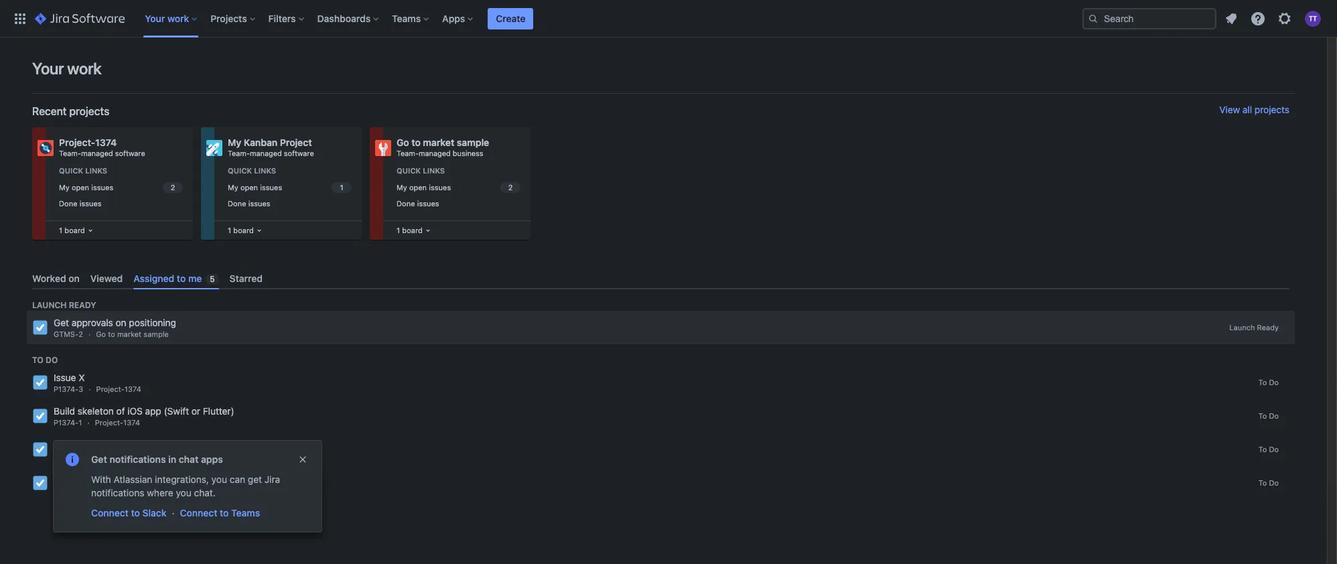 Task type: describe. For each thing, give the bounding box(es) containing it.
alert containing get notifications in chat apps
[[54, 441, 322, 532]]

software inside project-1374 team-managed software
[[115, 149, 145, 157]]

sample inside go to market sample team-managed business
[[457, 137, 489, 148]]

filters
[[268, 12, 296, 24]]

your work button
[[141, 8, 202, 29]]

my kanban project team-managed software
[[228, 137, 314, 157]]

integrations,
[[155, 474, 209, 485]]

connect to slack button
[[90, 505, 168, 521]]

go inside go to market sample team-managed business
[[397, 137, 409, 148]]

open for sample
[[409, 183, 427, 191]]

Search field
[[1083, 8, 1217, 29]]

board image
[[85, 225, 96, 236]]

16
[[78, 485, 87, 494]]

open for team-
[[240, 183, 258, 191]]

view issue
[[91, 507, 138, 519]]

do for kanban
[[1269, 445, 1279, 454]]

to for assigned to me
[[177, 273, 186, 284]]

3
[[79, 385, 83, 393]]

work inside popup button
[[167, 12, 189, 24]]

kanban inside my kanban project team-managed software
[[244, 137, 278, 148]]

managed inside my kanban project team-managed software
[[250, 149, 282, 157]]

in
[[168, 454, 176, 465]]

· inside issue x p1374-3 · project-1374
[[89, 385, 91, 393]]

links for team-
[[85, 166, 107, 175]]

1374 inside project-1374 team-managed software
[[95, 137, 117, 148]]

dashboards button
[[313, 8, 384, 29]]

go inside launch ad campaign gtms-16 · go to market sample
[[100, 485, 110, 494]]

your profile and settings image
[[1305, 10, 1321, 26]]

board for sample
[[402, 226, 423, 235]]

to inside get approvals on positioning gtms-2 · go to market sample
[[108, 330, 115, 338]]

done issues link for sample
[[394, 197, 523, 212]]

connect to slack
[[91, 507, 167, 519]]

team- inside go to market sample team-managed business
[[397, 149, 419, 157]]

dismiss image
[[297, 454, 308, 465]]

connect to teams button
[[179, 505, 261, 521]]

my open issues for managed
[[59, 183, 113, 191]]

your work inside your work popup button
[[145, 12, 189, 24]]

2
[[78, 330, 83, 338]]

filters button
[[264, 8, 309, 29]]

board for team-
[[233, 226, 254, 235]]

x
[[79, 372, 85, 383]]

get for get approvals on positioning gtms-2 · go to market sample
[[54, 317, 69, 328]]

to for connect to slack
[[131, 507, 140, 519]]

banner containing your work
[[0, 0, 1337, 38]]

· inside befriend the ducks kan-5 · my kanban project
[[83, 452, 85, 460]]

done issues for sample
[[397, 199, 439, 208]]

done for project-
[[59, 199, 77, 208]]

business
[[453, 149, 483, 157]]

(swift
[[164, 405, 189, 417]]

my open issues for sample
[[397, 183, 451, 191]]

0 vertical spatial launch
[[32, 300, 67, 310]]

0 vertical spatial you
[[212, 474, 227, 485]]

to for flutter)
[[1259, 412, 1267, 420]]

· inside launch ad campaign gtms-16 · go to market sample
[[92, 485, 94, 494]]

to do for to
[[1259, 479, 1279, 487]]

link
[[177, 507, 192, 519]]

quick links for 1374
[[59, 166, 107, 175]]

team- inside project-1374 team-managed software
[[59, 149, 81, 157]]

befriend the ducks kan-5 · my kanban project
[[54, 439, 156, 460]]

my open issues for team-
[[228, 183, 282, 191]]

you've
[[91, 486, 121, 497]]

0 horizontal spatial your work
[[32, 59, 101, 78]]

done issues link for team-
[[225, 197, 354, 212]]

you've created "p1374-6" issue
[[91, 486, 235, 497]]

links for market
[[423, 166, 445, 175]]

atlassian
[[114, 474, 152, 485]]

board for managed
[[65, 226, 85, 235]]

1 vertical spatial you
[[176, 487, 191, 498]]

assigned
[[133, 273, 174, 284]]

kan-
[[54, 452, 73, 460]]

to for to
[[1259, 479, 1267, 487]]

copy
[[152, 507, 175, 519]]

view all projects link
[[1220, 104, 1290, 118]]

1 vertical spatial ready
[[1257, 323, 1279, 332]]

ducks
[[109, 439, 135, 450]]

project- inside build skeleton of ios app (swift or flutter) p1374-1 · project-1374
[[95, 418, 123, 427]]

market inside go to market sample team-managed business
[[423, 137, 454, 148]]

software inside my kanban project team-managed software
[[284, 149, 314, 157]]

issue
[[54, 372, 76, 383]]

kanban inside befriend the ducks kan-5 · my kanban project
[[103, 452, 129, 460]]

can
[[230, 474, 245, 485]]

sample inside launch ad campaign gtms-16 · go to market sample
[[147, 485, 172, 494]]

1 vertical spatial work
[[67, 59, 101, 78]]

open for managed
[[72, 183, 89, 191]]

0 vertical spatial notifications
[[110, 454, 166, 465]]

my for my kanban project
[[228, 183, 238, 191]]

0 vertical spatial issue
[[211, 486, 235, 497]]

alert containing you've created "p1374-6" issue
[[54, 473, 322, 532]]

5 inside befriend the ducks kan-5 · my kanban project
[[73, 452, 77, 460]]

· inside get approvals on positioning gtms-2 · go to market sample
[[88, 330, 91, 338]]

5 inside tab list
[[210, 274, 215, 284]]

view all projects
[[1220, 104, 1290, 115]]

project- inside project-1374 team-managed software
[[59, 137, 95, 148]]

1 board for team-
[[228, 226, 254, 235]]

· inside build skeleton of ios app (swift or flutter) p1374-1 · project-1374
[[87, 418, 90, 427]]

done for my
[[228, 199, 246, 208]]

6"
[[198, 486, 209, 497]]

app
[[145, 405, 161, 417]]

apps
[[201, 454, 223, 465]]

connect to teams
[[180, 507, 260, 519]]

get for get notifications in chat apps
[[91, 454, 107, 465]]

jira
[[265, 474, 280, 485]]

befriend
[[54, 439, 90, 450]]

appswitcher icon image
[[12, 10, 28, 26]]

chat
[[179, 454, 199, 465]]

1 board for managed
[[59, 226, 85, 235]]

1 horizontal spatial projects
[[1255, 104, 1290, 115]]

quick for go
[[397, 166, 421, 175]]

your inside popup button
[[145, 12, 165, 24]]

1374 inside build skeleton of ios app (swift or flutter) p1374-1 · project-1374
[[123, 418, 140, 427]]

project-1374 team-managed software
[[59, 137, 145, 157]]

1374 inside issue x p1374-3 · project-1374
[[125, 385, 141, 393]]

approvals
[[71, 317, 113, 328]]

1 board button
[[394, 222, 433, 239]]

teams inside button
[[231, 507, 260, 519]]

tab list containing worked on
[[27, 267, 1295, 290]]

0 horizontal spatial issue
[[115, 507, 138, 519]]

dashboards
[[317, 12, 371, 24]]

links for project
[[254, 166, 276, 175]]

settings image
[[1277, 10, 1293, 26]]

build
[[54, 405, 75, 417]]

worked on
[[32, 273, 80, 284]]

flutter)
[[203, 405, 234, 417]]

ad
[[88, 472, 98, 484]]

skeleton
[[78, 405, 114, 417]]

1 for project-1374
[[59, 226, 62, 235]]

campaign
[[101, 472, 143, 484]]

with atlassian integrations, you can get jira notifications where you chat.
[[91, 474, 280, 498]]

apps
[[442, 12, 465, 24]]

quick for project-
[[59, 166, 83, 175]]

viewed
[[90, 273, 123, 284]]

do for to
[[1269, 479, 1279, 487]]



Task type: vqa. For each thing, say whether or not it's contained in the screenshot.
the leftmost the Kanban
yes



Task type: locate. For each thing, give the bounding box(es) containing it.
1 vertical spatial teams
[[231, 507, 260, 519]]

launch ready
[[32, 300, 96, 310], [1230, 323, 1279, 332]]

my inside my kanban project team-managed software
[[228, 137, 241, 148]]

1 board inside popup button
[[397, 226, 423, 235]]

3 my open issues from the left
[[397, 183, 451, 191]]

market down atlassian
[[121, 485, 145, 494]]

view down you've in the bottom left of the page
[[91, 507, 113, 519]]

1 my open issues link from the left
[[56, 180, 185, 195]]

you down integrations,
[[176, 487, 191, 498]]

1 board from the left
[[65, 226, 85, 235]]

sample inside get approvals on positioning gtms-2 · go to market sample
[[144, 330, 169, 338]]

0 horizontal spatial 1 board button
[[56, 222, 96, 239]]

projects right the all
[[1255, 104, 1290, 115]]

2 board image from the left
[[423, 225, 433, 236]]

recent
[[32, 105, 67, 117]]

3 1 board from the left
[[397, 226, 423, 235]]

2 1 board from the left
[[228, 226, 254, 235]]

1 vertical spatial your
[[32, 59, 64, 78]]

team- inside my kanban project team-managed software
[[228, 149, 250, 157]]

1 software from the left
[[115, 149, 145, 157]]

to for connect to teams
[[220, 507, 229, 519]]

teams left apps
[[392, 12, 421, 24]]

get
[[248, 474, 262, 485]]

1374 up ios at left bottom
[[125, 385, 141, 393]]

issues
[[91, 183, 113, 191], [260, 183, 282, 191], [429, 183, 451, 191], [79, 199, 102, 208], [248, 199, 270, 208], [417, 199, 439, 208]]

go
[[397, 137, 409, 148], [96, 330, 106, 338], [100, 485, 110, 494]]

connect for connect to teams
[[180, 507, 217, 519]]

1 horizontal spatial 1 board button
[[225, 222, 264, 239]]

assigned to me
[[133, 273, 202, 284]]

connect inside button
[[91, 507, 129, 519]]

done issues
[[59, 199, 102, 208], [228, 199, 270, 208], [397, 199, 439, 208]]

1 managed from the left
[[81, 149, 113, 157]]

1 horizontal spatial issue
[[211, 486, 235, 497]]

2 alert from the top
[[54, 473, 322, 532]]

· right "16"
[[92, 485, 94, 494]]

project- inside issue x p1374-3 · project-1374
[[96, 385, 125, 393]]

me
[[188, 273, 202, 284]]

1 done issues link from the left
[[56, 197, 185, 212]]

1 horizontal spatial managed
[[250, 149, 282, 157]]

3 done from the left
[[397, 199, 415, 208]]

market up business on the left top
[[423, 137, 454, 148]]

work left the projects
[[167, 12, 189, 24]]

1 p1374- from the top
[[54, 385, 79, 393]]

· down skeleton
[[87, 418, 90, 427]]

0 vertical spatial ready
[[69, 300, 96, 310]]

with
[[91, 474, 111, 485]]

1 board button up worked on
[[56, 222, 96, 239]]

done up 1 board popup button on the left of page
[[397, 199, 415, 208]]

worked
[[32, 273, 66, 284]]

created
[[124, 486, 158, 497]]

2 horizontal spatial quick
[[397, 166, 421, 175]]

create button
[[488, 8, 534, 29]]

teams down can
[[231, 507, 260, 519]]

sample down positioning
[[144, 330, 169, 338]]

0 vertical spatial teams
[[392, 12, 421, 24]]

p1374-
[[54, 385, 79, 393], [54, 418, 79, 427]]

chat.
[[194, 487, 216, 498]]

sample up business on the left top
[[457, 137, 489, 148]]

3 links from the left
[[423, 166, 445, 175]]

1 links from the left
[[85, 166, 107, 175]]

1 inside popup button
[[397, 226, 400, 235]]

1 for my kanban project
[[228, 226, 231, 235]]

recent projects
[[32, 105, 109, 117]]

1 board button
[[56, 222, 96, 239], [225, 222, 264, 239]]

0 vertical spatial your
[[145, 12, 165, 24]]

5 right me
[[210, 274, 215, 284]]

1 horizontal spatial your work
[[145, 12, 189, 24]]

to do for kanban
[[1259, 445, 1279, 454]]

ios
[[127, 405, 143, 417]]

or
[[192, 405, 200, 417]]

0 horizontal spatial open
[[72, 183, 89, 191]]

my open issues link for managed
[[56, 180, 185, 195]]

1 vertical spatial project-
[[96, 385, 125, 393]]

0 horizontal spatial my open issues
[[59, 183, 113, 191]]

0 vertical spatial kanban
[[244, 137, 278, 148]]

1 horizontal spatial done issues
[[228, 199, 270, 208]]

build skeleton of ios app (swift or flutter) p1374-1 · project-1374
[[54, 405, 234, 427]]

1 horizontal spatial quick links
[[228, 166, 276, 175]]

you
[[212, 474, 227, 485], [176, 487, 191, 498]]

3 quick links from the left
[[397, 166, 445, 175]]

p1374- inside build skeleton of ios app (swift or flutter) p1374-1 · project-1374
[[54, 418, 79, 427]]

projects
[[211, 12, 247, 24]]

notifications image
[[1223, 10, 1240, 26]]

3 my open issues link from the left
[[394, 180, 523, 195]]

1 vertical spatial view
[[91, 507, 113, 519]]

to inside go to market sample team-managed business
[[412, 137, 421, 148]]

1 inside build skeleton of ios app (swift or flutter) p1374-1 · project-1374
[[79, 418, 82, 427]]

work up the recent projects
[[67, 59, 101, 78]]

gtms- down "approvals"
[[54, 330, 79, 338]]

1 horizontal spatial project
[[280, 137, 312, 148]]

my for project-1374
[[59, 183, 69, 191]]

0 vertical spatial p1374-
[[54, 385, 79, 393]]

0 horizontal spatial my open issues link
[[56, 180, 185, 195]]

notifications down campaign
[[91, 487, 144, 498]]

1 my open issues from the left
[[59, 183, 113, 191]]

issue down can
[[211, 486, 235, 497]]

0 horizontal spatial team-
[[59, 149, 81, 157]]

done issues up 1 board popup button on the left of page
[[397, 199, 439, 208]]

market inside get approvals on positioning gtms-2 · go to market sample
[[117, 330, 141, 338]]

1 quick from the left
[[59, 166, 83, 175]]

my open issues link
[[56, 180, 185, 195], [225, 180, 354, 195], [394, 180, 523, 195]]

0 horizontal spatial links
[[85, 166, 107, 175]]

2 my open issues from the left
[[228, 183, 282, 191]]

apps button
[[438, 8, 479, 29]]

1 vertical spatial 1374
[[125, 385, 141, 393]]

connect
[[91, 507, 129, 519], [180, 507, 217, 519]]

3 quick from the left
[[397, 166, 421, 175]]

project- down the recent projects
[[59, 137, 95, 148]]

2 done issues from the left
[[228, 199, 270, 208]]

do for flutter)
[[1269, 412, 1279, 420]]

2 horizontal spatial my open issues link
[[394, 180, 523, 195]]

0 vertical spatial launch ready
[[32, 300, 96, 310]]

quick links for to
[[397, 166, 445, 175]]

2 quick from the left
[[228, 166, 252, 175]]

3 team- from the left
[[397, 149, 419, 157]]

p1374- down issue
[[54, 385, 79, 393]]

done issues up board image
[[59, 199, 102, 208]]

1 quick links from the left
[[59, 166, 107, 175]]

2 done issues link from the left
[[225, 197, 354, 212]]

quick down project-1374 team-managed software
[[59, 166, 83, 175]]

3 done issues link from the left
[[394, 197, 523, 212]]

notifications up atlassian
[[110, 454, 166, 465]]

2 vertical spatial 1374
[[123, 418, 140, 427]]

to do for flutter)
[[1259, 412, 1279, 420]]

project- up of
[[96, 385, 125, 393]]

projects button
[[207, 8, 260, 29]]

0 horizontal spatial projects
[[69, 105, 109, 117]]

on right worked
[[69, 273, 80, 284]]

· right info image
[[83, 452, 85, 460]]

create
[[496, 12, 526, 24]]

0 vertical spatial 1374
[[95, 137, 117, 148]]

my inside befriend the ducks kan-5 · my kanban project
[[90, 452, 101, 460]]

0 vertical spatial project-
[[59, 137, 95, 148]]

issue x p1374-3 · project-1374
[[54, 372, 141, 393]]

1 open from the left
[[72, 183, 89, 191]]

2 vertical spatial project-
[[95, 418, 123, 427]]

board image inside dropdown button
[[254, 225, 264, 236]]

1 gtms- from the top
[[54, 330, 79, 338]]

info image
[[64, 452, 80, 468]]

0 vertical spatial work
[[167, 12, 189, 24]]

my open issues link down project-1374 team-managed software
[[56, 180, 185, 195]]

connect down chat.
[[180, 507, 217, 519]]

my open issues
[[59, 183, 113, 191], [228, 183, 282, 191], [397, 183, 451, 191]]

2 horizontal spatial done issues
[[397, 199, 439, 208]]

view
[[1220, 104, 1240, 115], [91, 507, 113, 519]]

board image inside popup button
[[423, 225, 433, 236]]

1 horizontal spatial done
[[228, 199, 246, 208]]

2 software from the left
[[284, 149, 314, 157]]

0 vertical spatial on
[[69, 273, 80, 284]]

0 horizontal spatial teams
[[231, 507, 260, 519]]

where
[[147, 487, 173, 498]]

positioning
[[129, 317, 176, 328]]

to for kanban
[[1259, 445, 1267, 454]]

2 1 board button from the left
[[225, 222, 264, 239]]

links down project-1374 team-managed software
[[85, 166, 107, 175]]

notifications inside with atlassian integrations, you can get jira notifications where you chat.
[[91, 487, 144, 498]]

project
[[280, 137, 312, 148], [131, 452, 156, 460]]

1 horizontal spatial done issues link
[[225, 197, 354, 212]]

1 for go to market sample
[[397, 226, 400, 235]]

1 horizontal spatial you
[[212, 474, 227, 485]]

teams
[[392, 12, 421, 24], [231, 507, 260, 519]]

my open issues down go to market sample team-managed business on the top left
[[397, 183, 451, 191]]

0 horizontal spatial quick links
[[59, 166, 107, 175]]

0 horizontal spatial 1 board
[[59, 226, 85, 235]]

1 board button for team-
[[56, 222, 96, 239]]

my open issues link for sample
[[394, 180, 523, 195]]

gtms- inside get approvals on positioning gtms-2 · go to market sample
[[54, 330, 79, 338]]

your
[[145, 12, 165, 24], [32, 59, 64, 78]]

copy link
[[152, 507, 192, 519]]

· right 2
[[88, 330, 91, 338]]

2 done from the left
[[228, 199, 246, 208]]

get left "approvals"
[[54, 317, 69, 328]]

1 vertical spatial on
[[116, 317, 126, 328]]

open down my kanban project team-managed software at the left top of the page
[[240, 183, 258, 191]]

2 links from the left
[[254, 166, 276, 175]]

p1374- down build at left
[[54, 418, 79, 427]]

view for view issue
[[91, 507, 113, 519]]

1 horizontal spatial kanban
[[244, 137, 278, 148]]

1 horizontal spatial my open issues link
[[225, 180, 354, 195]]

to inside button
[[220, 507, 229, 519]]

0 vertical spatial gtms-
[[54, 330, 79, 338]]

1 alert from the top
[[54, 441, 322, 532]]

done issues link
[[56, 197, 185, 212], [225, 197, 354, 212], [394, 197, 523, 212]]

project inside my kanban project team-managed software
[[280, 137, 312, 148]]

1 board button for project
[[225, 222, 264, 239]]

launch inside launch ad campaign gtms-16 · go to market sample
[[54, 472, 85, 484]]

1 vertical spatial 5
[[73, 452, 77, 460]]

my open issues down my kanban project team-managed software at the left top of the page
[[228, 183, 282, 191]]

1 vertical spatial your work
[[32, 59, 101, 78]]

2 gtms- from the top
[[54, 485, 79, 494]]

1 vertical spatial go
[[96, 330, 106, 338]]

managed inside go to market sample team-managed business
[[419, 149, 451, 157]]

your work left the projects
[[145, 12, 189, 24]]

0 horizontal spatial get
[[54, 317, 69, 328]]

connect for connect to slack
[[91, 507, 129, 519]]

help image
[[1250, 10, 1266, 26]]

teams inside "dropdown button"
[[392, 12, 421, 24]]

2 board from the left
[[233, 226, 254, 235]]

gtms- down info image
[[54, 485, 79, 494]]

go to market sample team-managed business
[[397, 137, 489, 157]]

2 horizontal spatial quick links
[[397, 166, 445, 175]]

2 connect from the left
[[180, 507, 217, 519]]

p1374- inside issue x p1374-3 · project-1374
[[54, 385, 79, 393]]

get approvals on positioning gtms-2 · go to market sample
[[54, 317, 176, 338]]

1 vertical spatial p1374-
[[54, 418, 79, 427]]

5 down befriend
[[73, 452, 77, 460]]

tab list
[[27, 267, 1295, 290]]

0 vertical spatial get
[[54, 317, 69, 328]]

0 vertical spatial your work
[[145, 12, 189, 24]]

issue
[[211, 486, 235, 497], [115, 507, 138, 519]]

gtms- inside launch ad campaign gtms-16 · go to market sample
[[54, 485, 79, 494]]

market down positioning
[[117, 330, 141, 338]]

0 horizontal spatial launch ready
[[32, 300, 96, 310]]

board image for sample
[[423, 225, 433, 236]]

2 team- from the left
[[228, 149, 250, 157]]

1 horizontal spatial links
[[254, 166, 276, 175]]

to do
[[32, 355, 58, 365], [1259, 378, 1279, 387], [1259, 412, 1279, 420], [1259, 445, 1279, 454], [1259, 479, 1279, 487]]

0 horizontal spatial done issues link
[[56, 197, 185, 212]]

view for view all projects
[[1220, 104, 1240, 115]]

connect down you've in the bottom left of the page
[[91, 507, 129, 519]]

done for go
[[397, 199, 415, 208]]

done issues for team-
[[228, 199, 270, 208]]

2 horizontal spatial done
[[397, 199, 415, 208]]

sample up copy
[[147, 485, 172, 494]]

done issues link up 1 board popup button on the left of page
[[394, 197, 523, 212]]

projects up project-1374 team-managed software
[[69, 105, 109, 117]]

project inside befriend the ducks kan-5 · my kanban project
[[131, 452, 156, 460]]

quick down my kanban project team-managed software at the left top of the page
[[228, 166, 252, 175]]

gtms-
[[54, 330, 79, 338], [54, 485, 79, 494]]

you left can
[[212, 474, 227, 485]]

open up 1 board popup button on the left of page
[[409, 183, 427, 191]]

my open issues link down business on the left top
[[394, 180, 523, 195]]

3 board from the left
[[402, 226, 423, 235]]

board image for team-
[[254, 225, 264, 236]]

links down go to market sample team-managed business on the top left
[[423, 166, 445, 175]]

copy link button
[[150, 505, 194, 521]]

board image
[[254, 225, 264, 236], [423, 225, 433, 236]]

1 horizontal spatial 1 board
[[228, 226, 254, 235]]

2 quick links from the left
[[228, 166, 276, 175]]

on inside get approvals on positioning gtms-2 · go to market sample
[[116, 317, 126, 328]]

1 vertical spatial issue
[[115, 507, 138, 519]]

1 done from the left
[[59, 199, 77, 208]]

1374 down the recent projects
[[95, 137, 117, 148]]

done issues link up board image
[[56, 197, 185, 212]]

my open issues link down my kanban project team-managed software at the left top of the page
[[225, 180, 354, 195]]

banner
[[0, 0, 1337, 38]]

1 vertical spatial notifications
[[91, 487, 144, 498]]

view issue link
[[90, 505, 139, 521]]

primary element
[[8, 0, 1083, 37]]

software
[[115, 149, 145, 157], [284, 149, 314, 157]]

launch ad campaign gtms-16 · go to market sample
[[54, 472, 172, 494]]

dismiss image
[[297, 486, 308, 497]]

1 board
[[59, 226, 85, 235], [228, 226, 254, 235], [397, 226, 423, 235]]

quick down go to market sample team-managed business on the top left
[[397, 166, 421, 175]]

1 vertical spatial project
[[131, 452, 156, 460]]

1 vertical spatial kanban
[[103, 452, 129, 460]]

1374 down ios at left bottom
[[123, 418, 140, 427]]

view left the all
[[1220, 104, 1240, 115]]

2 managed from the left
[[250, 149, 282, 157]]

market inside launch ad campaign gtms-16 · go to market sample
[[121, 485, 145, 494]]

issue down the created
[[115, 507, 138, 519]]

1 1 board from the left
[[59, 226, 85, 235]]

1 board for sample
[[397, 226, 423, 235]]

1 board image from the left
[[254, 225, 264, 236]]

get notifications in chat apps
[[91, 454, 223, 465]]

the
[[92, 439, 106, 450]]

notifications
[[110, 454, 166, 465], [91, 487, 144, 498]]

2 horizontal spatial done issues link
[[394, 197, 523, 212]]

project-
[[59, 137, 95, 148], [96, 385, 125, 393], [95, 418, 123, 427]]

my open issues down project-1374 team-managed software
[[59, 183, 113, 191]]

done down project-1374 team-managed software
[[59, 199, 77, 208]]

open up board image
[[72, 183, 89, 191]]

0 horizontal spatial on
[[69, 273, 80, 284]]

your work
[[145, 12, 189, 24], [32, 59, 101, 78]]

2 horizontal spatial links
[[423, 166, 445, 175]]

quick links down go to market sample team-managed business on the top left
[[397, 166, 445, 175]]

0 vertical spatial go
[[397, 137, 409, 148]]

1 horizontal spatial launch ready
[[1230, 323, 1279, 332]]

"p1374-
[[161, 486, 198, 497]]

1 horizontal spatial view
[[1220, 104, 1240, 115]]

1 vertical spatial launch
[[1230, 323, 1255, 332]]

1 horizontal spatial board image
[[423, 225, 433, 236]]

kanban
[[244, 137, 278, 148], [103, 452, 129, 460]]

·
[[88, 330, 91, 338], [89, 385, 91, 393], [87, 418, 90, 427], [83, 452, 85, 460], [92, 485, 94, 494]]

of
[[116, 405, 125, 417]]

3 open from the left
[[409, 183, 427, 191]]

quick links down my kanban project team-managed software at the left top of the page
[[228, 166, 276, 175]]

my for go to market sample
[[397, 183, 407, 191]]

0 horizontal spatial ready
[[69, 300, 96, 310]]

1 vertical spatial sample
[[144, 330, 169, 338]]

2 p1374- from the top
[[54, 418, 79, 427]]

quick
[[59, 166, 83, 175], [228, 166, 252, 175], [397, 166, 421, 175]]

quick links for kanban
[[228, 166, 276, 175]]

2 horizontal spatial team-
[[397, 149, 419, 157]]

done issues link for managed
[[56, 197, 185, 212]]

get down the on the left bottom of page
[[91, 454, 107, 465]]

to inside launch ad campaign gtms-16 · go to market sample
[[112, 485, 119, 494]]

jira software image
[[35, 10, 125, 26], [35, 10, 125, 26]]

to inside button
[[131, 507, 140, 519]]

done issues link down my kanban project team-managed software at the left top of the page
[[225, 197, 354, 212]]

0 horizontal spatial board
[[65, 226, 85, 235]]

managed
[[81, 149, 113, 157], [250, 149, 282, 157], [419, 149, 451, 157]]

1 vertical spatial get
[[91, 454, 107, 465]]

search image
[[1088, 13, 1099, 24]]

view inside alert
[[91, 507, 113, 519]]

0 horizontal spatial board image
[[254, 225, 264, 236]]

done issues down my kanban project team-managed software at the left top of the page
[[228, 199, 270, 208]]

0 horizontal spatial managed
[[81, 149, 113, 157]]

1 connect from the left
[[91, 507, 129, 519]]

2 vertical spatial go
[[100, 485, 110, 494]]

done down my kanban project team-managed software at the left top of the page
[[228, 199, 246, 208]]

teams button
[[388, 8, 434, 29]]

quick for my
[[228, 166, 252, 175]]

alert
[[54, 441, 322, 532], [54, 473, 322, 532]]

quick links
[[59, 166, 107, 175], [228, 166, 276, 175], [397, 166, 445, 175]]

0 vertical spatial 5
[[210, 274, 215, 284]]

3 managed from the left
[[419, 149, 451, 157]]

starred
[[230, 273, 263, 284]]

0 vertical spatial sample
[[457, 137, 489, 148]]

2 my open issues link from the left
[[225, 180, 354, 195]]

1 horizontal spatial open
[[240, 183, 258, 191]]

0 horizontal spatial project
[[131, 452, 156, 460]]

1 horizontal spatial on
[[116, 317, 126, 328]]

1
[[59, 226, 62, 235], [228, 226, 231, 235], [397, 226, 400, 235], [79, 418, 82, 427]]

slack
[[142, 507, 167, 519]]

1 1 board button from the left
[[56, 222, 96, 239]]

go inside get approvals on positioning gtms-2 · go to market sample
[[96, 330, 106, 338]]

on right "approvals"
[[116, 317, 126, 328]]

· right 3
[[89, 385, 91, 393]]

get inside get approvals on positioning gtms-2 · go to market sample
[[54, 317, 69, 328]]

all
[[1243, 104, 1252, 115]]

3 done issues from the left
[[397, 199, 439, 208]]

1 horizontal spatial connect
[[180, 507, 217, 519]]

1 horizontal spatial software
[[284, 149, 314, 157]]

my open issues link for team-
[[225, 180, 354, 195]]

0 horizontal spatial kanban
[[103, 452, 129, 460]]

project- down of
[[95, 418, 123, 427]]

links down my kanban project team-managed software at the left top of the page
[[254, 166, 276, 175]]

0 horizontal spatial done
[[59, 199, 77, 208]]

1 vertical spatial gtms-
[[54, 485, 79, 494]]

sample
[[457, 137, 489, 148], [144, 330, 169, 338], [147, 485, 172, 494]]

0 horizontal spatial software
[[115, 149, 145, 157]]

board
[[65, 226, 85, 235], [233, 226, 254, 235], [402, 226, 423, 235]]

1 team- from the left
[[59, 149, 81, 157]]

connect inside button
[[180, 507, 217, 519]]

2 vertical spatial market
[[121, 485, 145, 494]]

quick links down project-1374 team-managed software
[[59, 166, 107, 175]]

done issues for managed
[[59, 199, 102, 208]]

links
[[85, 166, 107, 175], [254, 166, 276, 175], [423, 166, 445, 175]]

to for go to market sample team-managed business
[[412, 137, 421, 148]]

2 open from the left
[[240, 183, 258, 191]]

1 board button up starred on the left of the page
[[225, 222, 264, 239]]

ready
[[69, 300, 96, 310], [1257, 323, 1279, 332]]

0 vertical spatial view
[[1220, 104, 1240, 115]]

managed inside project-1374 team-managed software
[[81, 149, 113, 157]]

1 vertical spatial launch ready
[[1230, 323, 1279, 332]]

1 done issues from the left
[[59, 199, 102, 208]]

1 vertical spatial market
[[117, 330, 141, 338]]

on
[[69, 273, 80, 284], [116, 317, 126, 328]]

0 vertical spatial market
[[423, 137, 454, 148]]

board inside 1 board popup button
[[402, 226, 423, 235]]

2 vertical spatial sample
[[147, 485, 172, 494]]

to
[[412, 137, 421, 148], [177, 273, 186, 284], [108, 330, 115, 338], [112, 485, 119, 494], [131, 507, 140, 519], [220, 507, 229, 519]]

your work up the recent projects
[[32, 59, 101, 78]]



